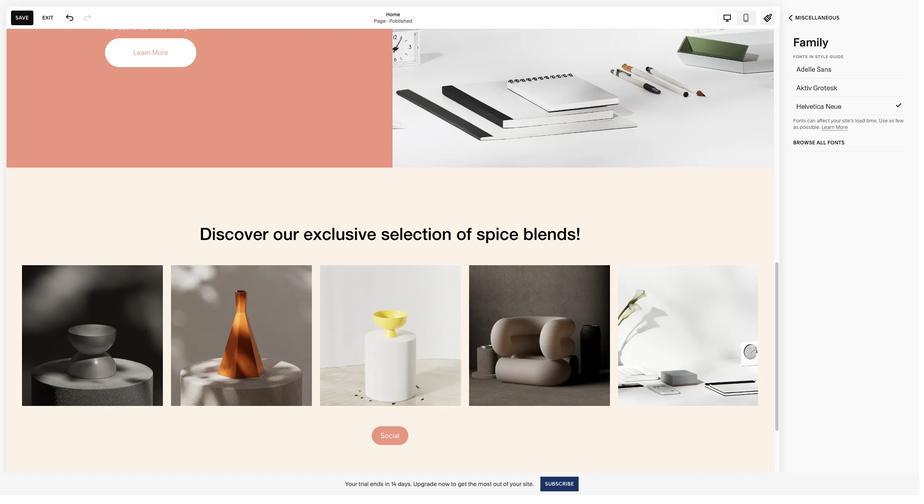 Task type: vqa. For each thing, say whether or not it's contained in the screenshot.
Site Title
no



Task type: locate. For each thing, give the bounding box(es) containing it.
save
[[15, 14, 29, 21]]

possible.
[[800, 124, 821, 130]]

as left possible.
[[794, 124, 799, 130]]

can
[[807, 118, 816, 124]]

your right of
[[510, 481, 522, 488]]

your up learn more
[[831, 118, 841, 124]]

tab list
[[718, 11, 756, 24]]

aktiv grotesk image
[[787, 81, 895, 96]]

your trial ends in 14 days. upgrade now to get the most out of your site.
[[345, 481, 534, 488]]

now
[[438, 481, 450, 488]]

1 vertical spatial your
[[510, 481, 522, 488]]

exit
[[42, 14, 53, 21]]

2 fonts from the top
[[794, 118, 806, 124]]

1 horizontal spatial your
[[831, 118, 841, 124]]

fonts down family
[[794, 55, 808, 59]]

14
[[391, 481, 397, 488]]

fonts
[[794, 55, 808, 59], [794, 118, 806, 124]]

0 horizontal spatial your
[[510, 481, 522, 488]]

days.
[[398, 481, 412, 488]]

in
[[809, 55, 814, 59], [385, 481, 390, 488]]

1 horizontal spatial in
[[809, 55, 814, 59]]

your inside fonts can affect your site's load time. use as few as possible.
[[831, 118, 841, 124]]

site.
[[523, 481, 534, 488]]

style
[[815, 55, 829, 59]]

fonts inside fonts can affect your site's load time. use as few as possible.
[[794, 118, 806, 124]]

adelle sans image
[[787, 63, 895, 77]]

upgrade
[[413, 481, 437, 488]]

1 vertical spatial fonts
[[794, 118, 806, 124]]

your
[[831, 118, 841, 124], [510, 481, 522, 488]]

row group
[[785, 40, 915, 152]]

1 vertical spatial in
[[385, 481, 390, 488]]

browse all fonts button
[[794, 136, 845, 150]]

0 vertical spatial in
[[809, 55, 814, 59]]

home page · published
[[374, 11, 413, 24]]

time.
[[867, 118, 878, 124]]

browse all fonts
[[794, 140, 845, 146]]

affect
[[817, 118, 830, 124]]

in left 14
[[385, 481, 390, 488]]

fonts for fonts in style guide
[[794, 55, 808, 59]]

learn more
[[822, 124, 848, 130]]

as left few
[[889, 118, 895, 124]]

miscellaneous button
[[780, 9, 849, 27]]

1 horizontal spatial as
[[889, 118, 895, 124]]

home
[[386, 11, 400, 17]]

0 vertical spatial fonts
[[794, 55, 808, 59]]

more
[[836, 124, 848, 130]]

fonts left can
[[794, 118, 806, 124]]

out
[[493, 481, 502, 488]]

learn
[[822, 124, 835, 130]]

learn more link
[[822, 124, 848, 131]]

page
[[374, 18, 386, 24]]

0 vertical spatial your
[[831, 118, 841, 124]]

in left style
[[809, 55, 814, 59]]

fonts can affect your site's load time. use as few as possible.
[[794, 118, 904, 130]]

most
[[478, 481, 492, 488]]

fonts for fonts can affect your site's load time. use as few as possible.
[[794, 118, 806, 124]]

as
[[889, 118, 895, 124], [794, 124, 799, 130]]

fonts
[[828, 140, 845, 146]]

trial
[[359, 481, 369, 488]]

·
[[387, 18, 388, 24]]

1 fonts from the top
[[794, 55, 808, 59]]

save button
[[11, 10, 33, 25]]

get
[[458, 481, 467, 488]]

0 horizontal spatial as
[[794, 124, 799, 130]]

use
[[879, 118, 888, 124]]



Task type: describe. For each thing, give the bounding box(es) containing it.
subscribe
[[545, 481, 574, 487]]

published
[[389, 18, 413, 24]]

row group containing fonts can affect your site's load time. use as few as possible.
[[785, 40, 915, 152]]

to
[[451, 481, 457, 488]]

of
[[503, 481, 509, 488]]

0 horizontal spatial in
[[385, 481, 390, 488]]

ends
[[370, 481, 384, 488]]

exit button
[[38, 10, 58, 25]]

0 vertical spatial as
[[889, 118, 895, 124]]

1 vertical spatial as
[[794, 124, 799, 130]]

helvetica neue image
[[787, 99, 895, 114]]

family
[[794, 35, 829, 49]]

your
[[345, 481, 357, 488]]

site's
[[842, 118, 854, 124]]

fonts in style guide
[[794, 55, 844, 59]]

browse
[[794, 140, 816, 146]]

the
[[468, 481, 477, 488]]

guide
[[830, 55, 844, 59]]

subscribe button
[[541, 477, 579, 492]]

all
[[817, 140, 826, 146]]

miscellaneous
[[796, 15, 840, 21]]

few
[[896, 118, 904, 124]]

load
[[855, 118, 865, 124]]



